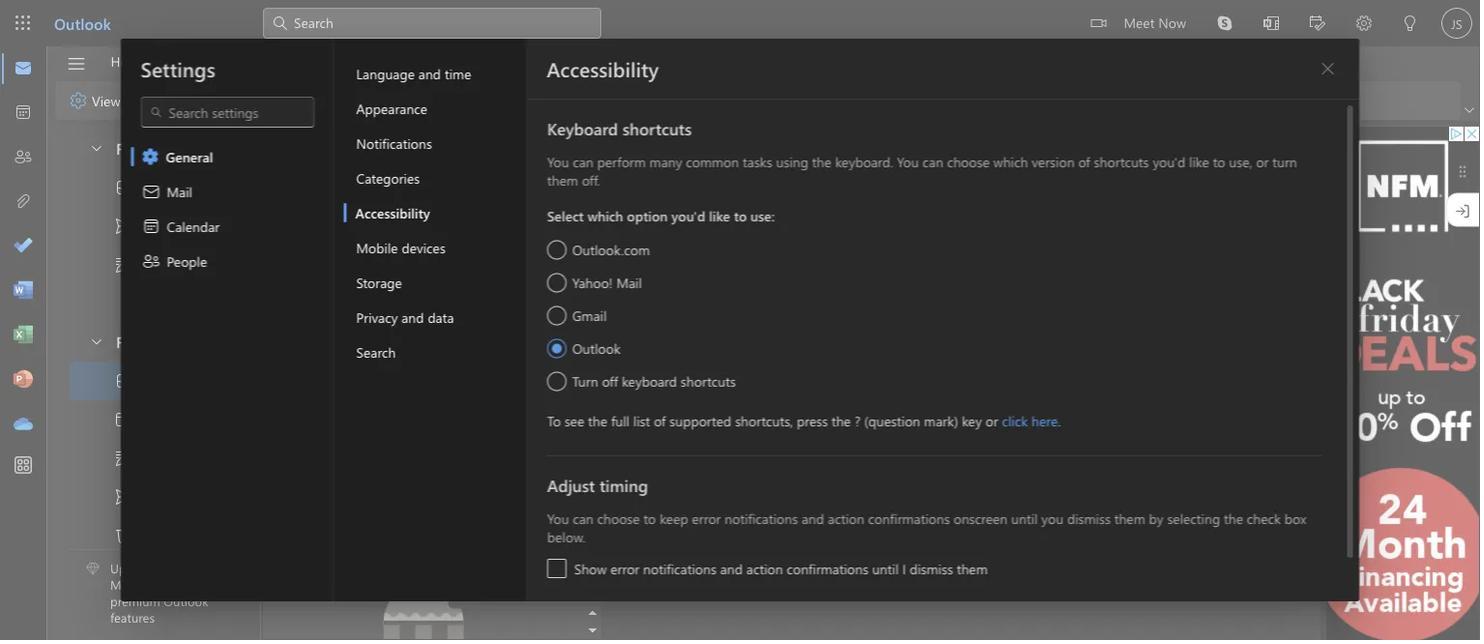 Task type: vqa. For each thing, say whether or not it's contained in the screenshot.
the Categories group
no



Task type: locate. For each thing, give the bounding box(es) containing it.
1 vertical spatial your
[[885, 445, 912, 463]]

until right onscreen
[[1011, 510, 1037, 527]]

1 horizontal spatial mail
[[616, 273, 642, 291]]

send a message
[[313, 468, 410, 486]]

to left use:
[[733, 207, 746, 225]]

to inside you're going places. take outlook with you for free. scan the qr code with your phone camera to download outlook mobile
[[1005, 445, 1017, 463]]

get down send at left
[[313, 507, 334, 524]]

upgrade down get outlook mobile
[[313, 545, 365, 563]]

upgrade inside upgrade to microsoft 365 with premium outlook features
[[110, 560, 158, 577]]

accessibility
[[547, 55, 659, 82], [355, 204, 430, 221]]

1  from the top
[[114, 178, 133, 197]]

1 vertical spatial with
[[856, 445, 882, 463]]

you'd right option
[[671, 207, 705, 225]]

1 horizontal spatial notifications
[[724, 510, 797, 527]]

started
[[300, 271, 343, 289]]

2  from the top
[[89, 333, 104, 349]]

 left favorites
[[89, 140, 104, 155]]

you down the adjust at the bottom left
[[547, 510, 569, 527]]

1  button from the top
[[79, 130, 112, 165]]

mobile
[[1136, 445, 1177, 463], [390, 507, 431, 524]]

2  button from the top
[[79, 323, 112, 359]]

0 vertical spatial notifications
[[724, 510, 797, 527]]

language
[[356, 64, 415, 82]]

notifications up the show error notifications and action confirmations until i dismiss them
[[724, 510, 797, 527]]

1 vertical spatial choose
[[597, 510, 639, 527]]

home
[[111, 52, 147, 70]]

choose left version
[[947, 153, 989, 171]]

the inside you can choose to keep error notifications and action confirmations onscreen until you dismiss them by selecting the check box below.
[[1223, 510, 1243, 527]]

microsoft up features
[[110, 576, 163, 593]]

inbox left  button
[[331, 138, 370, 159]]

word image
[[14, 281, 33, 301]]

confirmations left 'i'
[[786, 559, 868, 577]]

them down onscreen
[[956, 559, 987, 577]]

0 vertical spatial shortcuts
[[622, 117, 691, 139]]

0 horizontal spatial like
[[709, 207, 730, 225]]

of right 0
[[324, 313, 336, 331]]

you can choose to keep error notifications and action confirmations onscreen until you dismiss them by selecting the check box below.
[[547, 510, 1306, 545]]

look
[[392, 352, 418, 370]]

of inside you can perform many common tasks using the keyboard. you can choose which version of shortcuts you'd like to use, or turn them off.
[[1078, 153, 1090, 171]]

press
[[796, 411, 827, 429]]

until left 'i'
[[872, 559, 898, 577]]


[[379, 140, 398, 160]]

 sent items
[[114, 217, 204, 236]]

you inside you can choose to keep error notifications and action confirmations onscreen until you dismiss them by selecting the check box below.
[[547, 510, 569, 527]]

outlook down gmail
[[572, 339, 620, 357]]

inbox heading
[[306, 129, 404, 171]]

2 horizontal spatial them
[[1114, 510, 1145, 527]]

full
[[611, 411, 629, 429]]

1 vertical spatial 
[[114, 449, 133, 468]]

microsoft for upgrade to microsoft 365
[[385, 545, 442, 563]]

or right key
[[985, 411, 998, 429]]

0 vertical spatial accessibility
[[547, 55, 659, 82]]

1 horizontal spatial view
[[176, 52, 206, 70]]

1 vertical spatial 
[[114, 371, 133, 391]]

2  from the top
[[114, 371, 133, 391]]

2 vertical spatial with
[[190, 576, 214, 593]]

0 vertical spatial confirmations
[[868, 510, 949, 527]]

until inside you can choose to keep error notifications and action confirmations onscreen until you dismiss them by selecting the check box below.
[[1011, 510, 1037, 527]]

 up the 
[[114, 487, 133, 507]]

 left 
[[114, 217, 133, 236]]

1 vertical spatial which
[[587, 207, 623, 225]]

to left keep
[[643, 510, 656, 527]]

mobile
[[356, 238, 398, 256]]

 button down  at the left of the page
[[79, 130, 112, 165]]

1 vertical spatial shortcuts
[[1094, 153, 1149, 171]]

document containing settings
[[0, 0, 1480, 640]]

your inside message list section
[[362, 352, 388, 370]]

0 vertical spatial time
[[445, 64, 471, 82]]

accessibility heading
[[547, 55, 659, 82]]

outlook inside upgrade to microsoft 365 with premium outlook features
[[164, 592, 209, 609]]

with right premium
[[190, 576, 214, 593]]

outlook up camera
[[961, 418, 1011, 436]]


[[142, 251, 161, 271]]

0 horizontal spatial upgrade
[[110, 560, 158, 577]]

them down the 
[[547, 171, 578, 189]]

0 horizontal spatial with
[[190, 576, 214, 593]]

0 vertical spatial 
[[114, 178, 133, 197]]

view inside button
[[176, 52, 206, 70]]

confirm
[[313, 391, 361, 408]]

inbox 
[[331, 138, 398, 160]]

you inside you can choose to keep error notifications and action confirmations onscreen until you dismiss them by selecting the check box below.
[[1041, 510, 1063, 527]]

time
[[445, 64, 471, 82], [365, 391, 391, 408]]

tasks
[[742, 153, 772, 171]]

 drafts
[[114, 255, 177, 275]]

them left by
[[1114, 510, 1145, 527]]

 button
[[79, 130, 112, 165], [79, 323, 112, 359]]

to left use,
[[1213, 153, 1225, 171]]

upgrade to microsoft 365 with premium outlook features
[[110, 560, 214, 626]]

 up 
[[114, 371, 133, 391]]

of right list
[[653, 411, 665, 429]]

1 vertical spatial microsoft
[[110, 576, 163, 593]]

now
[[1158, 13, 1186, 31]]

dialog containing settings
[[0, 0, 1480, 640]]

the left qr
[[778, 445, 798, 463]]

1 horizontal spatial inbox
[[331, 138, 370, 159]]

shortcuts up many
[[622, 117, 691, 139]]

tree
[[70, 362, 225, 640]]

the right using
[[812, 153, 831, 171]]

1 vertical spatial 
[[89, 333, 104, 349]]

1  from the top
[[114, 255, 133, 275]]

0 vertical spatial action
[[827, 510, 864, 527]]

0 horizontal spatial you'd
[[671, 207, 705, 225]]

365 inside upgrade to microsoft 365 with premium outlook features
[[166, 576, 187, 593]]


[[114, 255, 133, 275], [114, 449, 133, 468]]

accessibility down metaldecking.com
[[355, 204, 430, 221]]

 inside tree
[[114, 487, 133, 507]]

you down download
[[1041, 510, 1063, 527]]

0 horizontal spatial accessibility
[[355, 204, 430, 221]]

outlook inside select which option you'd like to use: option group
[[572, 339, 620, 357]]

you can perform many common tasks using the keyboard. you can choose which version of shortcuts you'd like to use, or turn them off.
[[547, 153, 1297, 189]]


[[149, 105, 163, 119]]

inbox down 
[[141, 179, 174, 197]]

 for  inbox
[[114, 178, 133, 197]]

select which option you'd like to use:
[[547, 207, 774, 225]]

complete
[[351, 313, 407, 331]]

1 vertical spatial error
[[610, 559, 639, 577]]

1  from the top
[[114, 217, 133, 236]]

1 horizontal spatial mobile
[[1136, 445, 1177, 463]]

to right camera
[[1005, 445, 1017, 463]]

dialog
[[0, 0, 1480, 640]]

365 inside message list section
[[445, 545, 467, 563]]

or inside you can perform many common tasks using the keyboard. you can choose which version of shortcuts you'd like to use, or turn them off.
[[1256, 153, 1268, 171]]

storage
[[356, 273, 402, 291]]

 inside tree item
[[114, 178, 133, 197]]

keyboard
[[621, 372, 677, 390]]

0 vertical spatial  button
[[79, 130, 112, 165]]

to inside you can choose to keep error notifications and action confirmations onscreen until you dismiss them by selecting the check box below.
[[643, 510, 656, 527]]

mail right 
[[167, 182, 192, 200]]

0 horizontal spatial or
[[985, 411, 998, 429]]

mobile up by
[[1136, 445, 1177, 463]]

you right keyboard.
[[897, 153, 918, 171]]

1 horizontal spatial 365
[[445, 545, 467, 563]]

time left zone
[[365, 391, 391, 408]]

1 vertical spatial time
[[365, 391, 391, 408]]

0 vertical spatial 
[[114, 255, 133, 275]]

and
[[418, 64, 441, 82], [401, 308, 424, 326], [801, 510, 824, 527], [720, 559, 742, 577]]

1 vertical spatial inbox
[[141, 179, 174, 197]]

like left use,
[[1189, 153, 1209, 171]]

0 horizontal spatial view
[[92, 91, 120, 109]]

of right version
[[1078, 153, 1090, 171]]

metal
[[361, 201, 396, 218]]

your left look
[[362, 352, 388, 370]]

tab list
[[96, 46, 278, 76]]

2  from the top
[[114, 449, 133, 468]]

message
[[357, 468, 410, 486]]

1 horizontal spatial microsoft
[[385, 545, 442, 563]]

you'd
[[1152, 153, 1185, 171], [671, 207, 705, 225]]

outlook down free.
[[1084, 445, 1132, 463]]

can right keyboard.
[[922, 153, 943, 171]]

 button for folders
[[79, 323, 112, 359]]

0 horizontal spatial choose
[[597, 510, 639, 527]]

 for  drafts
[[114, 255, 133, 275]]

outlook down send a message
[[338, 507, 386, 524]]

1 vertical spatial them
[[1114, 510, 1145, 527]]

0 horizontal spatial microsoft
[[110, 576, 163, 593]]

 for folders
[[89, 333, 104, 349]]

click
[[1002, 411, 1027, 429]]

365 for upgrade to microsoft 365 with premium outlook features
[[166, 576, 187, 593]]

calendar
[[167, 217, 220, 235]]

shortcuts right version
[[1094, 153, 1149, 171]]

1 horizontal spatial like
[[1189, 153, 1209, 171]]

with down "going"
[[856, 445, 882, 463]]

to inside upgrade to microsoft 365 with premium outlook features
[[162, 560, 173, 577]]

turn off keyboard shortcuts
[[572, 372, 735, 390]]

1 vertical spatial until
[[872, 559, 898, 577]]

storage button
[[344, 265, 526, 300]]

microsoft inside message list section
[[385, 545, 442, 563]]

1 horizontal spatial your
[[885, 445, 912, 463]]

0 vertical spatial mail
[[167, 182, 192, 200]]

2 horizontal spatial of
[[1078, 153, 1090, 171]]

you left off. at the top left of page
[[547, 153, 569, 171]]

data
[[428, 308, 454, 326]]

mobile up upgrade to microsoft 365
[[390, 507, 431, 524]]

mail right "yahoo!"
[[616, 273, 642, 291]]

 inside favorites tree item
[[89, 140, 104, 155]]

download
[[1021, 445, 1080, 463]]

1 vertical spatial confirmations
[[786, 559, 868, 577]]

shortcuts
[[622, 117, 691, 139], [1094, 153, 1149, 171], [680, 372, 735, 390]]

0 vertical spatial you'd
[[1152, 153, 1185, 171]]

them inside you can perform many common tasks using the keyboard. you can choose which version of shortcuts you'd like to use, or turn them off.
[[547, 171, 578, 189]]

document
[[0, 0, 1480, 640]]

choose inside you can choose to keep error notifications and action confirmations onscreen until you dismiss them by selecting the check box below.
[[597, 510, 639, 527]]


[[561, 275, 572, 286]]

1 vertical spatial 365
[[166, 576, 187, 593]]

categories
[[356, 169, 420, 187]]

notifications inside you can choose to keep error notifications and action confirmations onscreen until you dismiss them by selecting the check box below.
[[724, 510, 797, 527]]

choose down timing in the bottom of the page
[[597, 510, 639, 527]]

0 horizontal spatial them
[[547, 171, 578, 189]]

1 horizontal spatial upgrade
[[313, 545, 365, 563]]

you'd left use,
[[1152, 153, 1185, 171]]

Search settings search field
[[163, 102, 294, 122]]

1 vertical spatial you'd
[[671, 207, 705, 225]]

0 horizontal spatial get
[[275, 271, 296, 289]]

to down get outlook mobile
[[369, 545, 381, 563]]

1 horizontal spatial choose
[[947, 153, 989, 171]]

0 vertical spatial view
[[176, 52, 206, 70]]

1 vertical spatial action
[[746, 559, 783, 577]]

products
[[524, 201, 578, 218]]

click here button
[[1002, 411, 1057, 430]]

accessibility inside tab panel
[[547, 55, 659, 82]]

categories button
[[344, 160, 526, 195]]

0 vertical spatial 365
[[445, 545, 467, 563]]

0 vertical spatial like
[[1189, 153, 1209, 171]]

 inside tree item
[[114, 255, 133, 275]]

1 vertical spatial dismiss
[[909, 559, 953, 577]]

shortcuts up supported
[[680, 372, 735, 390]]

take
[[930, 418, 957, 436]]

error right keep
[[692, 510, 720, 527]]

application
[[0, 0, 1480, 640]]

365
[[445, 545, 467, 563], [166, 576, 187, 593]]

outlook right premium
[[164, 592, 209, 609]]

more apps image
[[14, 456, 33, 476]]

microsoft inside upgrade to microsoft 365 with premium outlook features
[[110, 576, 163, 593]]

1 vertical spatial mail
[[616, 273, 642, 291]]

to inside message list section
[[369, 545, 381, 563]]

which up outlook.com
[[587, 207, 623, 225]]

 button inside 'folders' tree item
[[79, 323, 112, 359]]

1  from the top
[[89, 140, 104, 155]]

outlook up  button
[[54, 13, 111, 33]]

error right the show
[[610, 559, 639, 577]]

1 horizontal spatial dismiss
[[1067, 510, 1110, 527]]

deck
[[400, 201, 430, 218]]

dismiss right 'i'
[[909, 559, 953, 577]]

2 horizontal spatial with
[[1014, 418, 1041, 436]]

 button left folders
[[79, 323, 112, 359]]

which left version
[[993, 153, 1028, 171]]

upgrade up premium
[[110, 560, 158, 577]]

people
[[167, 252, 207, 270]]

them inside you can choose to keep error notifications and action confirmations onscreen until you dismiss them by selecting the check box below.
[[1114, 510, 1145, 527]]

you for adjust timing
[[547, 510, 569, 527]]

layout group
[[311, 81, 502, 116]]

 left 
[[114, 178, 133, 197]]

 button
[[551, 265, 582, 296]]

choose your look
[[313, 352, 418, 370]]

 inside tree item
[[114, 217, 133, 236]]

version
[[1031, 153, 1074, 171]]

 tree item
[[70, 168, 225, 207]]

until
[[1011, 510, 1037, 527], [872, 559, 898, 577]]

0 vertical spatial mobile
[[1136, 445, 1177, 463]]

with inside upgrade to microsoft 365 with premium outlook features
[[190, 576, 214, 593]]

dismiss left by
[[1067, 510, 1110, 527]]

favorites tree
[[70, 122, 225, 323]]

0 vertical spatial them
[[547, 171, 578, 189]]

0 vertical spatial error
[[692, 510, 720, 527]]

upgrade inside message list section
[[313, 545, 365, 563]]

1 vertical spatial 
[[114, 487, 133, 507]]

language and time button
[[344, 56, 526, 91]]

phone
[[916, 445, 954, 463]]

 left folders
[[89, 333, 104, 349]]

0 vertical spatial get
[[275, 271, 296, 289]]

can for keyboard shortcuts
[[572, 153, 593, 171]]

0 horizontal spatial until
[[872, 559, 898, 577]]

notifications
[[356, 134, 432, 152]]

can down keyboard
[[572, 153, 593, 171]]

mobile inside message list section
[[390, 507, 431, 524]]

0 horizontal spatial dismiss
[[909, 559, 953, 577]]

1 vertical spatial view
[[92, 91, 120, 109]]

1 vertical spatial of
[[324, 313, 336, 331]]

 button inside favorites tree item
[[79, 130, 112, 165]]

1 horizontal spatial you'd
[[1152, 153, 1185, 171]]

1 horizontal spatial get
[[313, 507, 334, 524]]

tab list containing home
[[96, 46, 278, 76]]

2 vertical spatial shortcuts
[[680, 372, 735, 390]]

with left .
[[1014, 418, 1041, 436]]

0 vertical spatial until
[[1011, 510, 1037, 527]]

onscreen
[[953, 510, 1007, 527]]

0 horizontal spatial notifications
[[643, 559, 716, 577]]

the left check
[[1223, 510, 1243, 527]]

0 vertical spatial choose
[[947, 153, 989, 171]]

your down places.
[[885, 445, 912, 463]]

1 vertical spatial accessibility
[[355, 204, 430, 221]]

1 vertical spatial  button
[[79, 323, 112, 359]]

can
[[572, 153, 593, 171], [922, 153, 943, 171], [572, 510, 593, 527]]

0 vertical spatial dismiss
[[1067, 510, 1110, 527]]

1 horizontal spatial which
[[993, 153, 1028, 171]]

or right use,
[[1256, 153, 1268, 171]]

2 vertical spatial them
[[956, 559, 987, 577]]

privacy and data
[[356, 308, 454, 326]]

 button for favorites
[[79, 130, 112, 165]]

get left started
[[275, 271, 296, 289]]

files image
[[14, 192, 33, 212]]

privacy
[[356, 308, 398, 326]]

1 horizontal spatial accessibility
[[547, 55, 659, 82]]

0 horizontal spatial of
[[324, 313, 336, 331]]


[[1091, 15, 1106, 31]]

0 horizontal spatial which
[[587, 207, 623, 225]]

can inside you can choose to keep error notifications and action confirmations onscreen until you dismiss them by selecting the check box below.
[[572, 510, 593, 527]]

2  from the top
[[114, 487, 133, 507]]

time inside button
[[445, 64, 471, 82]]

adjust timing
[[547, 474, 648, 496]]

0 vertical spatial your
[[362, 352, 388, 370]]

1 horizontal spatial or
[[1256, 153, 1268, 171]]

time up appearance 'button'
[[445, 64, 471, 82]]

import contacts
[[313, 429, 408, 447]]

0 horizontal spatial mobile
[[390, 507, 431, 524]]

can down the adjust at the bottom left
[[572, 510, 593, 527]]

0 vertical spatial which
[[993, 153, 1028, 171]]

dismiss
[[1067, 510, 1110, 527], [909, 559, 953, 577]]

0 vertical spatial or
[[1256, 153, 1268, 171]]

 left 
[[114, 255, 133, 275]]

select
[[547, 207, 583, 225]]

like left use:
[[709, 207, 730, 225]]

accessibility up keyboard shortcuts
[[547, 55, 659, 82]]

to right the premium features image on the bottom
[[162, 560, 173, 577]]

people image
[[14, 148, 33, 167]]

error
[[692, 510, 720, 527], [610, 559, 639, 577]]

 inside 'folders' tree item
[[89, 333, 104, 349]]

you left for
[[1045, 418, 1067, 436]]

notifications down keep
[[643, 559, 716, 577]]

powerpoint image
[[14, 370, 33, 390]]

365 for upgrade to microsoft 365
[[445, 545, 467, 563]]

0 horizontal spatial mail
[[167, 182, 192, 200]]

1 vertical spatial get
[[313, 507, 334, 524]]

0 vertical spatial of
[[1078, 153, 1090, 171]]

 button
[[555, 139, 586, 166]]

1 vertical spatial mobile
[[390, 507, 431, 524]]

high
[[443, 201, 472, 218]]

1 horizontal spatial action
[[827, 510, 864, 527]]

below.
[[547, 527, 585, 545]]

 down 
[[114, 449, 133, 468]]

1 vertical spatial you
[[1041, 510, 1063, 527]]

confirmations up 'i'
[[868, 510, 949, 527]]

0 vertical spatial 
[[89, 140, 104, 155]]

microsoft down get outlook mobile
[[385, 545, 442, 563]]



Task type: describe. For each thing, give the bounding box(es) containing it.
you're going places. take outlook with you for free. scan the qr code with your phone camera to download outlook mobile
[[747, 418, 1177, 463]]

mail inside select which option you'd like to use: option group
[[616, 273, 642, 291]]

premium features image
[[86, 562, 100, 576]]

upgrade to microsoft 365
[[313, 545, 467, 563]]

 for 
[[114, 487, 133, 507]]

list
[[633, 411, 650, 429]]

perform
[[597, 153, 645, 171]]

choose inside you can perform many common tasks using the keyboard. you can choose which version of shortcuts you'd like to use, or turn them off.
[[947, 153, 989, 171]]

mail image
[[14, 59, 33, 78]]

meet now
[[1124, 13, 1186, 31]]

1 horizontal spatial with
[[856, 445, 882, 463]]

like inside option group
[[709, 207, 730, 225]]

1 horizontal spatial them
[[956, 559, 987, 577]]

time inside message list section
[[365, 391, 391, 408]]

you'd inside option group
[[671, 207, 705, 225]]

accessibility tab panel
[[527, 39, 1359, 640]]

settings
[[124, 91, 171, 109]]

you're
[[804, 418, 841, 436]]

favorites
[[116, 137, 178, 158]]

shortcuts inside you can perform many common tasks using the keyboard. you can choose which version of shortcuts you'd like to use, or turn them off.
[[1094, 153, 1149, 171]]

keyboard
[[547, 117, 618, 139]]

csm
[[329, 201, 357, 218]]

you'd inside you can perform many common tasks using the keyboard. you can choose which version of shortcuts you'd like to use, or turn them off.
[[1152, 153, 1185, 171]]

notifications button
[[344, 126, 526, 160]]

excel image
[[14, 326, 33, 345]]

accessibility button
[[344, 195, 526, 230]]

supported
[[669, 411, 731, 429]]

accessibility inside button
[[355, 204, 430, 221]]

sent
[[141, 217, 168, 235]]

to do image
[[14, 237, 33, 256]]

i
[[902, 559, 906, 577]]

 button
[[373, 134, 404, 165]]

 button
[[1312, 53, 1343, 84]]

get outlook mobile
[[313, 507, 431, 524]]

home button
[[96, 46, 161, 76]]

microsoft for upgrade to microsoft 365 with premium outlook features
[[110, 576, 163, 593]]

the left full
[[588, 411, 607, 429]]

inbox inside  inbox
[[141, 179, 174, 197]]

view inside  view settings
[[92, 91, 120, 109]]

appearance
[[356, 99, 427, 117]]

you inside you're going places. take outlook with you for free. scan the qr code with your phone camera to download outlook mobile
[[1045, 418, 1067, 436]]

mark)
[[924, 411, 958, 429]]

folders
[[116, 330, 167, 351]]

here
[[1031, 411, 1057, 429]]

import
[[313, 429, 354, 447]]


[[1320, 61, 1336, 76]]

features
[[110, 609, 155, 626]]

keyboard shortcuts element
[[547, 153, 1322, 430]]

off
[[601, 372, 618, 390]]

favorites tree item
[[70, 130, 225, 168]]

keep
[[659, 510, 688, 527]]

timing
[[599, 474, 648, 496]]

mail inside settings tab list
[[167, 182, 192, 200]]

off.
[[581, 171, 600, 189]]

box
[[1284, 510, 1306, 527]]

which inside you can perform many common tasks using the keyboard. you can choose which version of shortcuts you'd like to use, or turn them off.
[[993, 153, 1028, 171]]

shortcuts,
[[735, 411, 793, 429]]

the left the ?
[[831, 411, 850, 429]]

turn
[[572, 372, 598, 390]]

confirmations inside you can choose to keep error notifications and action confirmations onscreen until you dismiss them by selecting the check box below.
[[868, 510, 949, 527]]

option
[[627, 207, 667, 225]]


[[114, 410, 133, 429]]

and inside "button"
[[401, 308, 424, 326]]

mobile inside you're going places. take outlook with you for free. scan the qr code with your phone camera to download outlook mobile
[[1136, 445, 1177, 463]]

0 horizontal spatial action
[[746, 559, 783, 577]]

select which option you'd like to use: option group
[[547, 202, 1322, 394]]

?
[[854, 411, 860, 429]]

0 horizontal spatial error
[[610, 559, 639, 577]]

of inside message list section
[[324, 313, 336, 331]]

code
[[823, 445, 853, 463]]

premium
[[110, 592, 160, 609]]

items
[[171, 217, 204, 235]]

meet
[[1124, 13, 1155, 31]]

1 vertical spatial notifications
[[643, 559, 716, 577]]

settings
[[141, 55, 215, 82]]

send
[[313, 468, 343, 486]]

 calendar
[[142, 217, 220, 236]]

action inside you can choose to keep error notifications and action confirmations onscreen until you dismiss them by selecting the check box below.
[[827, 510, 864, 527]]

error inside you can choose to keep error notifications and action confirmations onscreen until you dismiss them by selecting the check box below.
[[692, 510, 720, 527]]

get for get started
[[275, 271, 296, 289]]

application containing settings
[[0, 0, 1480, 640]]

turn
[[1272, 153, 1297, 171]]

quality
[[476, 201, 520, 218]]

yahoo!
[[572, 273, 612, 291]]

going
[[845, 418, 881, 436]]

search
[[356, 343, 396, 361]]

1 horizontal spatial of
[[653, 411, 665, 429]]

settings tab list
[[121, 39, 334, 601]]

choose
[[313, 352, 358, 370]]

use:
[[750, 207, 774, 225]]

adjust
[[547, 474, 595, 496]]

get started
[[275, 271, 343, 289]]

upgrade for upgrade to microsoft 365
[[313, 545, 365, 563]]

inbox inside inbox 
[[331, 138, 370, 159]]

 for favorites
[[89, 140, 104, 155]]

keyboard shortcuts
[[547, 117, 691, 139]]

 tree item
[[70, 246, 225, 284]]


[[114, 526, 133, 545]]

metaldecking.com
[[329, 181, 441, 199]]

to
[[547, 411, 560, 429]]

yahoo! mail
[[572, 273, 642, 291]]

devices
[[402, 238, 446, 256]]

 for 
[[114, 449, 133, 468]]

the inside you're going places. take outlook with you for free. scan the qr code with your phone camera to download outlook mobile
[[778, 445, 798, 463]]

6
[[340, 313, 347, 331]]

check
[[1246, 510, 1280, 527]]

left-rail-appbar navigation
[[4, 46, 43, 447]]

folders tree item
[[70, 323, 225, 362]]

you for keyboard shortcuts
[[547, 153, 569, 171]]

message list section
[[263, 124, 601, 640]]

 for  sent items
[[114, 217, 133, 236]]

use,
[[1229, 153, 1252, 171]]

outlook inside banner
[[54, 13, 111, 33]]

the inside you can perform many common tasks using the keyboard. you can choose which version of shortcuts you'd like to use, or turn them off.
[[812, 153, 831, 171]]

shortcuts inside select which option you'd like to use: option group
[[680, 372, 735, 390]]

outlook banner
[[0, 0, 1480, 46]]

onedrive image
[[14, 415, 33, 434]]

0 vertical spatial with
[[1014, 418, 1041, 436]]

camera
[[958, 445, 1001, 463]]

upgrade for upgrade to microsoft 365 with premium outlook features
[[110, 560, 158, 577]]

appearance button
[[344, 91, 526, 126]]

can for adjust timing
[[572, 510, 593, 527]]

get for get outlook mobile
[[313, 507, 334, 524]]

which inside option group
[[587, 207, 623, 225]]

outlook inside message list section
[[338, 507, 386, 524]]

 for 
[[114, 371, 133, 391]]

places.
[[885, 418, 926, 436]]

many
[[649, 153, 682, 171]]

scan
[[747, 445, 775, 463]]

calendar image
[[14, 103, 33, 123]]

 inbox
[[114, 178, 174, 197]]

settings heading
[[141, 55, 215, 82]]

privacy and data button
[[344, 300, 526, 335]]


[[141, 147, 160, 166]]

like inside you can perform many common tasks using the keyboard. you can choose which version of shortcuts you'd like to use, or turn them off.
[[1189, 153, 1209, 171]]

adjust timing element
[[547, 510, 1322, 578]]

and inside button
[[418, 64, 441, 82]]

a
[[347, 468, 354, 486]]


[[561, 144, 580, 163]]

tree containing 
[[70, 362, 225, 640]]

to inside you can perform many common tasks using the keyboard. you can choose which version of shortcuts you'd like to use, or turn them off.
[[1213, 153, 1225, 171]]

your inside you're going places. take outlook with you for free. scan the qr code with your phone camera to download outlook mobile
[[885, 445, 912, 463]]

and inside you can choose to keep error notifications and action confirmations onscreen until you dismiss them by selecting the check box below.
[[801, 510, 824, 527]]

-
[[434, 201, 439, 218]]

show
[[574, 559, 606, 577]]

to inside option group
[[733, 207, 746, 225]]

search button
[[344, 335, 526, 369]]


[[142, 217, 161, 236]]

dismiss inside you can choose to keep error notifications and action confirmations onscreen until you dismiss them by selecting the check box below.
[[1067, 510, 1110, 527]]

drafts
[[141, 256, 177, 274]]

 tree item
[[70, 207, 225, 246]]

csm metal deck - high quality products
[[329, 201, 578, 218]]



